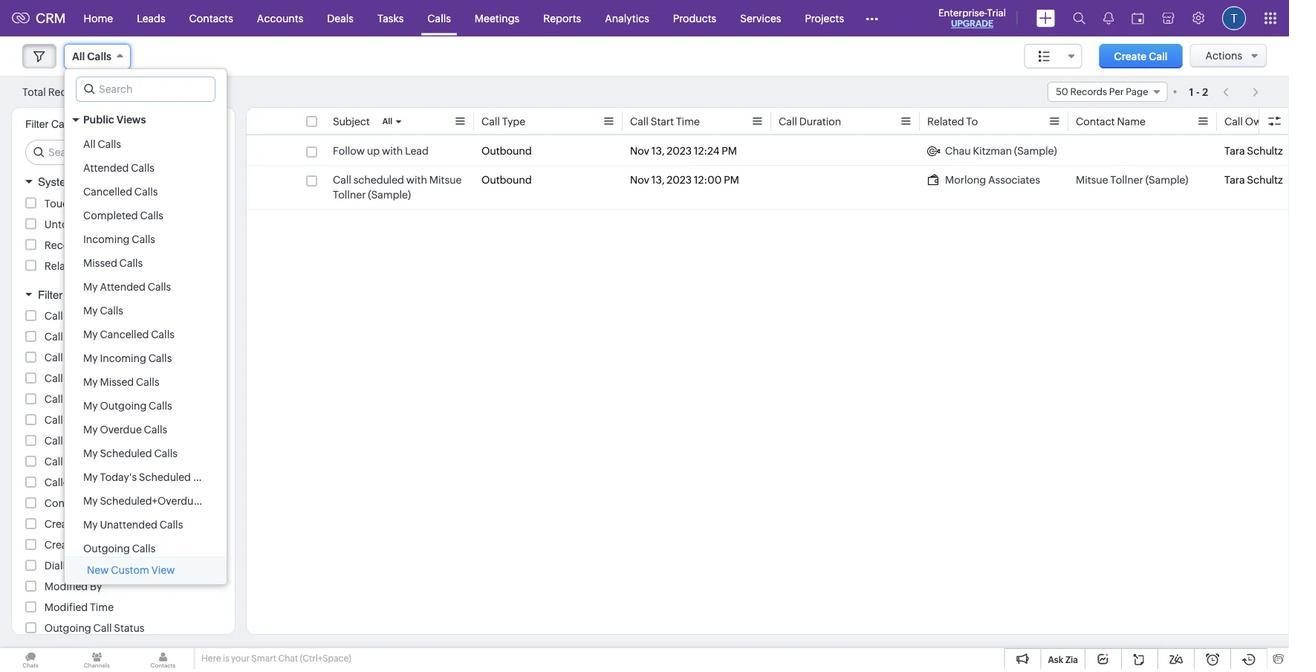 Task type: vqa. For each thing, say whether or not it's contained in the screenshot.
MARKETPLACE
no



Task type: locate. For each thing, give the bounding box(es) containing it.
outbound for call scheduled with mitsue tollner (sample)
[[482, 174, 532, 186]]

calls down public views
[[98, 138, 121, 150]]

2 outbound from the top
[[482, 174, 532, 186]]

system defined filters button
[[12, 169, 235, 195]]

1 2023 from the top
[[667, 145, 692, 157]]

1 schultz from the top
[[1248, 145, 1284, 157]]

1 created from the top
[[44, 518, 83, 530]]

2 created from the top
[[44, 539, 83, 551]]

contact down caller id
[[44, 497, 84, 509]]

related records action
[[44, 260, 157, 272]]

0 horizontal spatial call duration
[[44, 331, 107, 343]]

6 my from the top
[[83, 400, 98, 412]]

2 nov from the top
[[630, 174, 650, 186]]

reports
[[544, 12, 582, 24]]

here is your smart chat (ctrl+space)
[[201, 654, 351, 664]]

1 tara schultz from the top
[[1225, 145, 1284, 157]]

12:00
[[694, 174, 722, 186]]

my unattended calls
[[83, 519, 183, 531]]

2023 for 12:24
[[667, 145, 692, 157]]

outgoing down my missed calls
[[100, 400, 147, 412]]

1 vertical spatial by
[[85, 518, 97, 530]]

0 vertical spatial tara schultz
[[1225, 145, 1284, 157]]

follow up with lead
[[333, 145, 429, 157]]

contact name down 'id' on the bottom
[[44, 497, 114, 509]]

(sample) inside mitsue tollner (sample) link
[[1146, 174, 1189, 186]]

2023 left 12:00 on the right
[[667, 174, 692, 186]]

owner
[[1246, 116, 1279, 128], [65, 372, 98, 384]]

2 13, from the top
[[652, 174, 665, 186]]

system defined filters
[[38, 175, 150, 188]]

my missed calls option
[[65, 370, 227, 394]]

calls inside my cancelled calls option
[[151, 329, 175, 341]]

home
[[84, 12, 113, 24]]

0 horizontal spatial call type
[[44, 456, 88, 468]]

1 vertical spatial start
[[65, 435, 88, 447]]

3 my from the top
[[83, 329, 98, 341]]

to
[[967, 116, 979, 128]]

with for scheduled
[[406, 174, 427, 186]]

1 horizontal spatial with
[[406, 174, 427, 186]]

None field
[[1025, 44, 1083, 68]]

nov
[[630, 145, 650, 157], [630, 174, 650, 186]]

records up completed
[[89, 197, 129, 209]]

row group
[[247, 137, 1290, 210]]

scheduled up my scheduled+overdue calls for today
[[139, 471, 191, 483]]

10 my from the top
[[83, 495, 98, 507]]

1 - 2
[[1190, 86, 1209, 98]]

0 vertical spatial created
[[44, 518, 83, 530]]

0 vertical spatial filter
[[25, 118, 48, 130]]

missed down (in
[[100, 376, 134, 388]]

filter
[[25, 118, 48, 130], [38, 288, 63, 301]]

records right total
[[48, 86, 88, 98]]

0 horizontal spatial 2
[[90, 87, 96, 98]]

2 horizontal spatial (sample)
[[1146, 174, 1189, 186]]

0 vertical spatial tara
[[1225, 145, 1246, 157]]

1 vertical spatial call start time
[[44, 435, 114, 447]]

0 vertical spatial name
[[1118, 116, 1146, 128]]

2 2023 from the top
[[667, 174, 692, 186]]

my up created time
[[83, 519, 98, 531]]

your
[[231, 654, 250, 664]]

1 vertical spatial related
[[44, 260, 81, 272]]

0 vertical spatial missed
[[83, 257, 117, 269]]

chats image
[[0, 648, 61, 669]]

records up incoming calls
[[101, 218, 141, 230]]

per
[[1110, 86, 1125, 97]]

2 up public
[[90, 87, 96, 98]]

(ctrl+space)
[[300, 654, 351, 664]]

0 vertical spatial contact
[[1077, 116, 1116, 128]]

my down "fields"
[[83, 305, 98, 317]]

records up "fields"
[[83, 260, 123, 272]]

my down agenda
[[83, 329, 98, 341]]

with inside call scheduled with mitsue tollner (sample)
[[406, 174, 427, 186]]

my up 'id' on the bottom
[[83, 448, 98, 459]]

0 vertical spatial outgoing
[[100, 400, 147, 412]]

filter inside dropdown button
[[38, 288, 63, 301]]

records inside 50 records per page field
[[1071, 86, 1108, 97]]

0 vertical spatial 13,
[[652, 145, 665, 157]]

calls down "fields"
[[100, 305, 123, 317]]

2 for total records 2
[[90, 87, 96, 98]]

2 my from the top
[[83, 305, 98, 317]]

1 horizontal spatial name
[[1118, 116, 1146, 128]]

all calls inside all calls option
[[83, 138, 121, 150]]

2 vertical spatial all
[[83, 138, 96, 150]]

calls inside "my scheduled calls" option
[[154, 448, 178, 459]]

records for related
[[83, 260, 123, 272]]

2 inside total records 2
[[90, 87, 96, 98]]

call start time up nov 13, 2023 12:24 pm at the top of page
[[630, 116, 700, 128]]

1 13, from the top
[[652, 145, 665, 157]]

1 tara from the top
[[1225, 145, 1246, 157]]

incoming calls option
[[65, 227, 227, 251]]

call owner down actions
[[1225, 116, 1279, 128]]

products link
[[662, 0, 729, 36]]

created up created time
[[44, 518, 83, 530]]

dialled
[[44, 560, 78, 572]]

name down page
[[1118, 116, 1146, 128]]

start down result
[[65, 435, 88, 447]]

0 vertical spatial by
[[66, 288, 79, 301]]

cancelled calls option
[[65, 180, 227, 204]]

name down today's
[[86, 497, 114, 509]]

search element
[[1065, 0, 1095, 36]]

1 vertical spatial all calls
[[83, 138, 121, 150]]

calls down completed calls option
[[132, 233, 155, 245]]

related down record
[[44, 260, 81, 272]]

all
[[72, 51, 85, 62], [383, 117, 393, 126], [83, 138, 96, 150]]

by inside dropdown button
[[66, 288, 79, 301]]

my for my calls
[[83, 305, 98, 317]]

my for my unattended calls
[[83, 519, 98, 531]]

calls inside my incoming calls option
[[148, 352, 172, 364]]

1 vertical spatial call type
[[44, 456, 88, 468]]

2023 for 12:00
[[667, 174, 692, 186]]

attended up defined in the top of the page
[[83, 162, 129, 174]]

0 vertical spatial schultz
[[1248, 145, 1284, 157]]

with down the 'lead'
[[406, 174, 427, 186]]

0 vertical spatial incoming
[[83, 233, 130, 245]]

0 vertical spatial attended
[[83, 162, 129, 174]]

nov down nov 13, 2023 12:24 pm at the top of page
[[630, 174, 650, 186]]

leads
[[137, 12, 165, 24]]

records right 50
[[1071, 86, 1108, 97]]

7 my from the top
[[83, 424, 98, 436]]

1 nov from the top
[[630, 145, 650, 157]]

mitsue inside mitsue tollner (sample) link
[[1077, 174, 1109, 186]]

outgoing down modified time
[[44, 622, 91, 634]]

all up total records 2 on the left top of the page
[[72, 51, 85, 62]]

13, down nov 13, 2023 12:24 pm at the top of page
[[652, 174, 665, 186]]

channels image
[[66, 648, 127, 669]]

1 horizontal spatial tollner
[[1111, 174, 1144, 186]]

my today's scheduled calls
[[83, 471, 217, 483]]

1 horizontal spatial start
[[651, 116, 674, 128]]

calls inside my missed calls option
[[136, 376, 159, 388]]

1 horizontal spatial 2
[[1203, 86, 1209, 98]]

1 vertical spatial 2023
[[667, 174, 692, 186]]

filter down total
[[25, 118, 48, 130]]

my for my outgoing calls
[[83, 400, 98, 412]]

contacts link
[[177, 0, 245, 36]]

by up created time
[[85, 518, 97, 530]]

call start time down result
[[44, 435, 114, 447]]

0 vertical spatial all calls
[[72, 51, 111, 62]]

calls inside incoming calls option
[[132, 233, 155, 245]]

subject
[[333, 116, 370, 128]]

0 vertical spatial type
[[502, 116, 526, 128]]

1 vertical spatial outgoing
[[83, 543, 130, 555]]

1 vertical spatial 13,
[[652, 174, 665, 186]]

2 vertical spatial (sample)
[[368, 189, 411, 201]]

my for my overdue calls
[[83, 424, 98, 436]]

view
[[151, 564, 175, 576]]

is
[[223, 654, 229, 664]]

0 vertical spatial with
[[382, 145, 403, 157]]

all up follow up with lead link
[[383, 117, 393, 126]]

scheduled
[[100, 448, 152, 459], [139, 471, 191, 483]]

views
[[117, 114, 146, 126]]

2 right -
[[1203, 86, 1209, 98]]

outgoing
[[100, 400, 147, 412], [83, 543, 130, 555], [44, 622, 91, 634]]

outgoing for call
[[44, 622, 91, 634]]

my calls
[[83, 305, 123, 317]]

missed down "record action"
[[83, 257, 117, 269]]

my for my incoming calls
[[83, 352, 98, 364]]

mitsue inside call scheduled with mitsue tollner (sample)
[[430, 174, 462, 186]]

nov for nov 13, 2023 12:24 pm
[[630, 145, 650, 157]]

1 vertical spatial incoming
[[100, 352, 146, 364]]

0 vertical spatial related
[[928, 116, 965, 128]]

1 horizontal spatial related
[[928, 116, 965, 128]]

my for my today's scheduled calls
[[83, 471, 98, 483]]

2 tara schultz from the top
[[1225, 174, 1284, 186]]

my left overdue at the left bottom
[[83, 424, 98, 436]]

calls
[[428, 12, 451, 24], [87, 51, 111, 62], [51, 118, 74, 130], [98, 138, 121, 150], [131, 162, 154, 174], [134, 186, 158, 198], [140, 210, 164, 222], [132, 233, 155, 245], [119, 257, 143, 269], [148, 281, 171, 293], [100, 305, 123, 317], [151, 329, 175, 341], [148, 352, 172, 364], [136, 376, 159, 388], [149, 400, 172, 412], [144, 424, 167, 436], [154, 448, 178, 459], [193, 471, 217, 483], [202, 495, 225, 507], [160, 519, 183, 531], [132, 543, 156, 555]]

calls up incoming calls option
[[140, 210, 164, 222]]

filter up the call agenda
[[38, 288, 63, 301]]

contact name down 50 records per page field
[[1077, 116, 1146, 128]]

calls down home
[[87, 51, 111, 62]]

associates
[[989, 174, 1041, 186]]

calls up my calls option
[[148, 281, 171, 293]]

1 vertical spatial pm
[[724, 174, 740, 186]]

all down by
[[83, 138, 96, 150]]

1 modified from the top
[[44, 581, 88, 593]]

calls up the seconds)
[[151, 329, 175, 341]]

my left today's
[[83, 471, 98, 483]]

calls up my scheduled+overdue calls for today
[[193, 471, 217, 483]]

13, up nov 13, 2023 12:00 pm
[[652, 145, 665, 157]]

1 vertical spatial (sample)
[[1146, 174, 1189, 186]]

1 horizontal spatial action
[[125, 260, 157, 272]]

time up nov 13, 2023 12:24 pm at the top of page
[[676, 116, 700, 128]]

mitsue tollner (sample) link
[[1077, 172, 1189, 187]]

calls up new custom view link at the left bottom of page
[[132, 543, 156, 555]]

all calls down public
[[83, 138, 121, 150]]

1 vertical spatial missed
[[100, 376, 134, 388]]

call duration
[[779, 116, 842, 128], [44, 331, 107, 343]]

(sample) inside call scheduled with mitsue tollner (sample)
[[368, 189, 411, 201]]

1 vertical spatial with
[[406, 174, 427, 186]]

modified down 'dialled'
[[44, 581, 88, 593]]

modified down modified by
[[44, 601, 88, 613]]

50 Records Per Page field
[[1048, 82, 1168, 102]]

5 my from the top
[[83, 376, 98, 388]]

related to
[[928, 116, 979, 128]]

mitsue tollner (sample)
[[1077, 174, 1189, 186]]

calls down my missed calls option
[[149, 400, 172, 412]]

calls left by
[[51, 118, 74, 130]]

navigation
[[1216, 81, 1268, 103]]

tara schultz
[[1225, 145, 1284, 157], [1225, 174, 1284, 186]]

0 horizontal spatial contact name
[[44, 497, 114, 509]]

size image
[[1039, 50, 1051, 63]]

2 modified from the top
[[44, 601, 88, 613]]

contact down "50 records per page"
[[1077, 116, 1116, 128]]

scheduled inside option
[[139, 471, 191, 483]]

2 for 1 - 2
[[1203, 86, 1209, 98]]

services
[[741, 12, 782, 24]]

outgoing calls
[[83, 543, 156, 555]]

1 vertical spatial duration
[[65, 331, 107, 343]]

pm right 12:24
[[722, 145, 737, 157]]

call owner up call purpose
[[44, 372, 98, 384]]

1 vertical spatial outbound
[[482, 174, 532, 186]]

(sample) inside 'chau kitzman (sample)' link
[[1015, 145, 1058, 157]]

incoming
[[83, 233, 130, 245], [100, 352, 146, 364]]

all calls down home
[[72, 51, 111, 62]]

0 vertical spatial call type
[[482, 116, 526, 128]]

with
[[382, 145, 403, 157], [406, 174, 427, 186]]

2 mitsue from the left
[[1077, 174, 1109, 186]]

my up result
[[83, 400, 98, 412]]

records for untouched
[[101, 218, 141, 230]]

1 vertical spatial filter
[[38, 288, 63, 301]]

1 outbound from the top
[[482, 145, 532, 157]]

13,
[[652, 145, 665, 157], [652, 174, 665, 186]]

attended down missed calls
[[100, 281, 146, 293]]

1 horizontal spatial call owner
[[1225, 116, 1279, 128]]

signals image
[[1104, 12, 1114, 25]]

0 vertical spatial 2023
[[667, 145, 692, 157]]

my today's scheduled calls option
[[65, 465, 227, 489]]

0 vertical spatial scheduled
[[100, 448, 152, 459]]

11 my from the top
[[83, 519, 98, 531]]

0 horizontal spatial type
[[65, 456, 88, 468]]

all calls
[[72, 51, 111, 62], [83, 138, 121, 150]]

1 vertical spatial created
[[44, 539, 83, 551]]

by down new at bottom
[[90, 581, 102, 593]]

calls inside all calls field
[[87, 51, 111, 62]]

record action
[[44, 239, 113, 251]]

contacts
[[189, 12, 233, 24]]

calls up my missed calls option
[[148, 352, 172, 364]]

with right "up"
[[382, 145, 403, 157]]

8 my from the top
[[83, 448, 98, 459]]

1 vertical spatial tollner
[[333, 189, 366, 201]]

related
[[928, 116, 965, 128], [44, 260, 81, 272]]

completed calls
[[83, 210, 164, 222]]

my up purpose
[[83, 376, 98, 388]]

meetings link
[[463, 0, 532, 36]]

touched records
[[44, 197, 129, 209]]

4 my from the top
[[83, 352, 98, 364]]

0 vertical spatial call start time
[[630, 116, 700, 128]]

created
[[44, 518, 83, 530], [44, 539, 83, 551]]

all inside field
[[72, 51, 85, 62]]

type
[[502, 116, 526, 128], [65, 456, 88, 468]]

deals
[[327, 12, 354, 24]]

start up nov 13, 2023 12:24 pm at the top of page
[[651, 116, 674, 128]]

created up 'dialled'
[[44, 539, 83, 551]]

my attended calls
[[83, 281, 171, 293]]

by for modified
[[90, 581, 102, 593]]

0 vertical spatial all
[[72, 51, 85, 62]]

1 horizontal spatial contact
[[1077, 116, 1116, 128]]

call duration (in seconds)
[[44, 352, 167, 364]]

my inside option
[[83, 305, 98, 317]]

1 horizontal spatial call type
[[482, 116, 526, 128]]

morlong associates link
[[928, 172, 1041, 187]]

0 vertical spatial contact name
[[1077, 116, 1146, 128]]

1 my from the top
[[83, 281, 98, 293]]

my for my attended calls
[[83, 281, 98, 293]]

0 vertical spatial call duration
[[779, 116, 842, 128]]

1 vertical spatial tara
[[1225, 174, 1246, 186]]

1 vertical spatial modified
[[44, 601, 88, 613]]

0 vertical spatial owner
[[1246, 116, 1279, 128]]

tara schultz for morlong associates
[[1225, 174, 1284, 186]]

leads link
[[125, 0, 177, 36]]

0 horizontal spatial (sample)
[[368, 189, 411, 201]]

my scheduled+overdue calls for today
[[83, 495, 272, 507]]

calls up filters
[[131, 162, 154, 174]]

1 vertical spatial call owner
[[44, 372, 98, 384]]

0 vertical spatial action
[[82, 239, 113, 251]]

1 vertical spatial name
[[86, 497, 114, 509]]

agenda
[[65, 310, 103, 322]]

filter for filter by fields
[[38, 288, 63, 301]]

(sample) for mitsue tollner (sample)
[[1146, 174, 1189, 186]]

calls up my outgoing calls option
[[136, 376, 159, 388]]

total
[[22, 86, 46, 98]]

0 horizontal spatial related
[[44, 260, 81, 272]]

2 tara from the top
[[1225, 174, 1246, 186]]

outgoing up number on the left of page
[[83, 543, 130, 555]]

chat
[[278, 654, 298, 664]]

my outgoing calls
[[83, 400, 172, 412]]

my down the related records action
[[83, 281, 98, 293]]

filters
[[120, 175, 150, 188]]

my down 'id' on the bottom
[[83, 495, 98, 507]]

1 horizontal spatial call start time
[[630, 116, 700, 128]]

scheduled down my overdue calls
[[100, 448, 152, 459]]

1 horizontal spatial call duration
[[779, 116, 842, 128]]

my left (in
[[83, 352, 98, 364]]

related left to
[[928, 116, 965, 128]]

my scheduled calls option
[[65, 442, 227, 465]]

0 vertical spatial tollner
[[1111, 174, 1144, 186]]

2 schultz from the top
[[1248, 174, 1284, 186]]

outgoing call status
[[44, 622, 145, 634]]

2023 left 12:24
[[667, 145, 692, 157]]

attended calls option
[[65, 156, 227, 180]]

1 mitsue from the left
[[430, 174, 462, 186]]

1 vertical spatial tara schultz
[[1225, 174, 1284, 186]]

Other Modules field
[[856, 6, 888, 30]]

smart
[[252, 654, 277, 664]]

nov up nov 13, 2023 12:00 pm
[[630, 145, 650, 157]]

Search text field
[[26, 141, 223, 164]]

0 horizontal spatial tollner
[[333, 189, 366, 201]]

public views
[[83, 114, 146, 126]]

calls down my scheduled+overdue calls for today
[[160, 519, 183, 531]]

today's
[[100, 471, 137, 483]]

profile image
[[1223, 6, 1247, 30]]

1 vertical spatial nov
[[630, 174, 650, 186]]

(sample) for chau kitzman (sample)
[[1015, 145, 1058, 157]]

status
[[114, 622, 145, 634]]

incoming calls
[[83, 233, 155, 245]]

schultz for morlong associates
[[1248, 174, 1284, 186]]

pm right 12:00 on the right
[[724, 174, 740, 186]]

nov 13, 2023 12:24 pm
[[630, 145, 737, 157]]

filter for filter calls by
[[25, 118, 48, 130]]

1 vertical spatial scheduled
[[139, 471, 191, 483]]

my for my cancelled calls
[[83, 329, 98, 341]]

0 vertical spatial outbound
[[482, 145, 532, 157]]

tara for morlong associates
[[1225, 174, 1246, 186]]

1 vertical spatial contact
[[44, 497, 84, 509]]

by up the call agenda
[[66, 288, 79, 301]]

my for my scheduled calls
[[83, 448, 98, 459]]

call start time
[[630, 116, 700, 128], [44, 435, 114, 447]]

0 vertical spatial (sample)
[[1015, 145, 1058, 157]]

my cancelled calls
[[83, 329, 175, 341]]

related for related records action
[[44, 260, 81, 272]]

action up the related records action
[[82, 239, 113, 251]]

0 vertical spatial nov
[[630, 145, 650, 157]]

records for touched
[[89, 197, 129, 209]]

calendar image
[[1132, 12, 1145, 24]]

1 horizontal spatial contact name
[[1077, 116, 1146, 128]]

1 vertical spatial schultz
[[1248, 174, 1284, 186]]

0 horizontal spatial with
[[382, 145, 403, 157]]

0 vertical spatial modified
[[44, 581, 88, 593]]

calls up completed calls option
[[134, 186, 158, 198]]

lead
[[405, 145, 429, 157]]

2 vertical spatial by
[[90, 581, 102, 593]]

action up my attended calls option
[[125, 260, 157, 272]]

9 my from the top
[[83, 471, 98, 483]]

calls up my today's scheduled calls
[[154, 448, 178, 459]]



Task type: describe. For each thing, give the bounding box(es) containing it.
my incoming calls option
[[65, 346, 227, 370]]

analytics link
[[593, 0, 662, 36]]

deals link
[[315, 0, 366, 36]]

caller
[[44, 477, 73, 488]]

call purpose
[[44, 393, 105, 405]]

up
[[367, 145, 380, 157]]

modified time
[[44, 601, 114, 613]]

chau kitzman (sample) link
[[928, 143, 1058, 158]]

new
[[87, 564, 109, 576]]

my incoming calls
[[83, 352, 172, 364]]

with for up
[[382, 145, 403, 157]]

public views button
[[65, 107, 227, 132]]

overdue
[[100, 424, 142, 436]]

0 horizontal spatial call start time
[[44, 435, 114, 447]]

actions
[[1206, 50, 1243, 62]]

calls right tasks at the top of page
[[428, 12, 451, 24]]

chau
[[946, 145, 971, 157]]

calls inside outgoing calls option
[[132, 543, 156, 555]]

1 vertical spatial cancelled
[[100, 329, 149, 341]]

calls inside my attended calls option
[[148, 281, 171, 293]]

1 vertical spatial action
[[125, 260, 157, 272]]

calls inside attended calls option
[[131, 162, 154, 174]]

missed inside option
[[100, 376, 134, 388]]

0 horizontal spatial name
[[86, 497, 114, 509]]

fields
[[82, 288, 112, 301]]

search image
[[1074, 12, 1086, 25]]

my for my scheduled+overdue calls for today
[[83, 495, 98, 507]]

1 vertical spatial call duration
[[44, 331, 107, 343]]

2 vertical spatial duration
[[65, 352, 107, 364]]

tasks
[[378, 12, 404, 24]]

scheduled inside option
[[100, 448, 152, 459]]

completed
[[83, 210, 138, 222]]

new custom view
[[87, 564, 175, 576]]

upgrade
[[952, 19, 994, 29]]

projects
[[805, 12, 845, 24]]

0 vertical spatial duration
[[800, 116, 842, 128]]

created for created time
[[44, 539, 83, 551]]

created for created by
[[44, 518, 83, 530]]

pm for nov 13, 2023 12:00 pm
[[724, 174, 740, 186]]

kitzman
[[974, 145, 1013, 157]]

projects link
[[794, 0, 856, 36]]

public views region
[[65, 132, 272, 669]]

zia
[[1066, 655, 1079, 665]]

home link
[[72, 0, 125, 36]]

12:24
[[694, 145, 720, 157]]

pm for nov 13, 2023 12:24 pm
[[722, 145, 737, 157]]

call inside call scheduled with mitsue tollner (sample)
[[333, 174, 352, 186]]

outgoing for calls
[[83, 543, 130, 555]]

meetings
[[475, 12, 520, 24]]

created time
[[44, 539, 109, 551]]

touched
[[44, 197, 87, 209]]

follow
[[333, 145, 365, 157]]

row group containing follow up with lead
[[247, 137, 1290, 210]]

0 horizontal spatial owner
[[65, 372, 98, 384]]

page
[[1127, 86, 1149, 97]]

number
[[80, 560, 120, 572]]

time up outgoing call status
[[90, 601, 114, 613]]

related for related to
[[928, 116, 965, 128]]

0 vertical spatial cancelled
[[83, 186, 132, 198]]

calls inside the my unattended calls option
[[160, 519, 183, 531]]

tara schultz for chau kitzman (sample)
[[1225, 145, 1284, 157]]

by
[[77, 118, 88, 130]]

create call button
[[1100, 44, 1183, 68]]

cancelled calls
[[83, 186, 158, 198]]

1 vertical spatial type
[[65, 456, 88, 468]]

nov 13, 2023 12:00 pm
[[630, 174, 740, 186]]

All Calls field
[[64, 44, 131, 69]]

calls inside cancelled calls option
[[134, 186, 158, 198]]

calls up my attended calls
[[119, 257, 143, 269]]

calls inside completed calls option
[[140, 210, 164, 222]]

time up number on the left of page
[[85, 539, 109, 551]]

filter calls by
[[25, 118, 88, 130]]

all calls inside all calls field
[[72, 51, 111, 62]]

seconds)
[[123, 352, 167, 364]]

0 vertical spatial call owner
[[1225, 116, 1279, 128]]

my outgoing calls option
[[65, 394, 227, 418]]

call inside button
[[1149, 50, 1168, 62]]

trial
[[988, 7, 1007, 18]]

my scheduled calls
[[83, 448, 178, 459]]

id
[[75, 477, 85, 488]]

create menu element
[[1028, 0, 1065, 36]]

contacts image
[[133, 648, 194, 669]]

Search text field
[[77, 77, 215, 101]]

profile element
[[1214, 0, 1256, 36]]

1 horizontal spatial owner
[[1246, 116, 1279, 128]]

here
[[201, 654, 221, 664]]

my overdue calls
[[83, 424, 167, 436]]

13, for nov 13, 2023 12:00 pm
[[652, 174, 665, 186]]

morlong associates
[[946, 174, 1041, 186]]

0 horizontal spatial contact
[[44, 497, 84, 509]]

records for total
[[48, 86, 88, 98]]

create menu image
[[1037, 9, 1056, 27]]

all calls option
[[65, 132, 227, 156]]

50
[[1057, 86, 1069, 97]]

modified for modified time
[[44, 601, 88, 613]]

tasks link
[[366, 0, 416, 36]]

outgoing calls option
[[65, 537, 227, 561]]

outbound for follow up with lead
[[482, 145, 532, 157]]

1 vertical spatial attended
[[100, 281, 146, 293]]

1 vertical spatial contact name
[[44, 497, 114, 509]]

0 horizontal spatial call owner
[[44, 372, 98, 384]]

total records 2
[[22, 86, 96, 98]]

call agenda
[[44, 310, 103, 322]]

caller id
[[44, 477, 85, 488]]

0 horizontal spatial action
[[82, 239, 113, 251]]

dialled number
[[44, 560, 120, 572]]

result
[[65, 414, 95, 426]]

calls left for
[[202, 495, 225, 507]]

nov for nov 13, 2023 12:00 pm
[[630, 174, 650, 186]]

by for filter
[[66, 288, 79, 301]]

13, for nov 13, 2023 12:24 pm
[[652, 145, 665, 157]]

modified for modified by
[[44, 581, 88, 593]]

purpose
[[65, 393, 105, 405]]

0 vertical spatial start
[[651, 116, 674, 128]]

my attended calls option
[[65, 275, 227, 299]]

crm
[[36, 11, 66, 26]]

(in
[[109, 352, 121, 364]]

completed calls option
[[65, 204, 227, 227]]

1 horizontal spatial type
[[502, 116, 526, 128]]

by for created
[[85, 518, 97, 530]]

morlong
[[946, 174, 987, 186]]

crm link
[[12, 11, 66, 26]]

system
[[38, 175, 75, 188]]

services link
[[729, 0, 794, 36]]

calls link
[[416, 0, 463, 36]]

enterprise-
[[939, 7, 988, 18]]

my unattended calls option
[[65, 513, 227, 537]]

schultz for chau kitzman (sample)
[[1248, 145, 1284, 157]]

signals element
[[1095, 0, 1123, 36]]

calls inside my calls option
[[100, 305, 123, 317]]

scheduled+overdue
[[100, 495, 200, 507]]

analytics
[[605, 12, 650, 24]]

calls down my outgoing calls option
[[144, 424, 167, 436]]

untouched records
[[44, 218, 141, 230]]

all inside option
[[83, 138, 96, 150]]

tollner inside call scheduled with mitsue tollner (sample)
[[333, 189, 366, 201]]

create call
[[1115, 50, 1168, 62]]

my cancelled calls option
[[65, 323, 227, 346]]

attended calls
[[83, 162, 154, 174]]

calls inside all calls option
[[98, 138, 121, 150]]

call scheduled with mitsue tollner (sample) link
[[333, 172, 467, 202]]

calls inside my today's scheduled calls option
[[193, 471, 217, 483]]

my calls option
[[65, 299, 227, 323]]

0 horizontal spatial start
[[65, 435, 88, 447]]

filter by fields
[[38, 288, 112, 301]]

missed calls
[[83, 257, 143, 269]]

create
[[1115, 50, 1147, 62]]

time down result
[[91, 435, 114, 447]]

modified by
[[44, 581, 102, 593]]

1 vertical spatial all
[[383, 117, 393, 126]]

records for 50
[[1071, 86, 1108, 97]]

defined
[[78, 175, 117, 188]]

calls inside my outgoing calls option
[[149, 400, 172, 412]]

for
[[227, 495, 241, 507]]

call scheduled with mitsue tollner (sample)
[[333, 174, 462, 201]]

my for my missed calls
[[83, 376, 98, 388]]

tara for chau kitzman (sample)
[[1225, 145, 1246, 157]]



